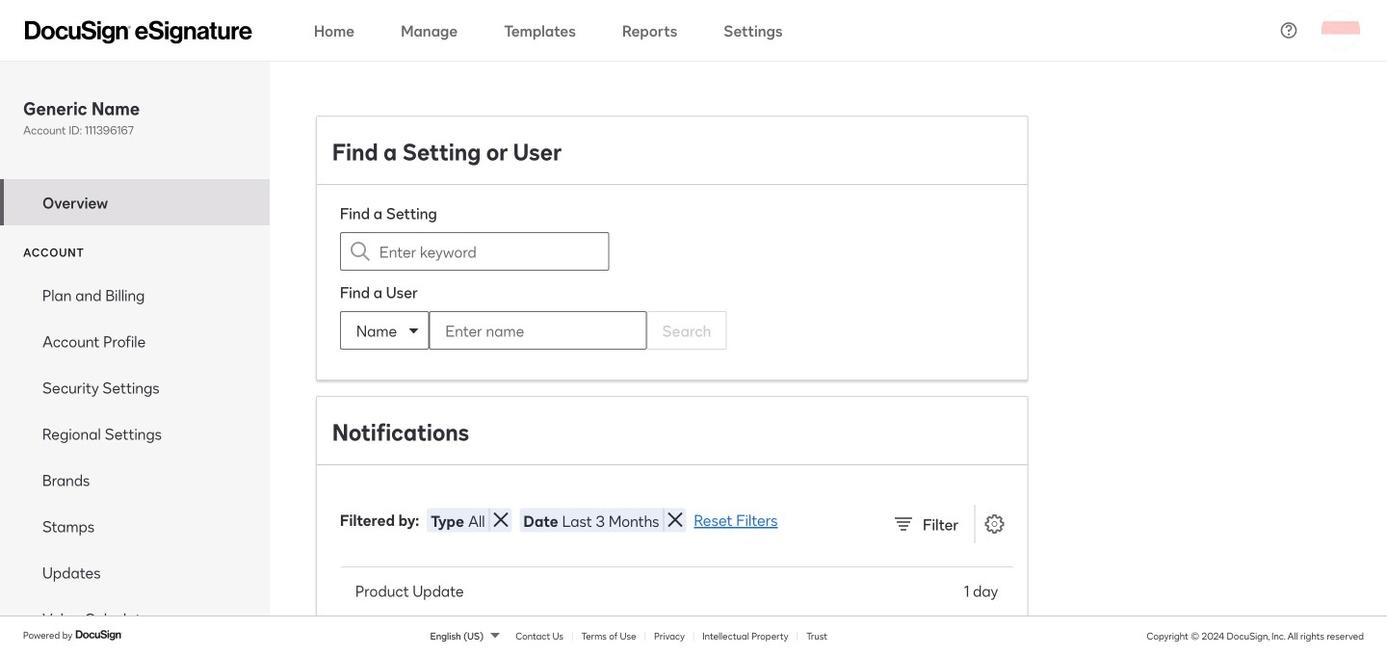 Task type: locate. For each thing, give the bounding box(es) containing it.
your uploaded profile image image
[[1322, 11, 1361, 50]]

account element
[[0, 272, 270, 642]]

Enter name text field
[[430, 312, 608, 349]]

docusign image
[[75, 628, 124, 643]]



Task type: describe. For each thing, give the bounding box(es) containing it.
Enter keyword text field
[[380, 233, 570, 270]]

docusign admin image
[[25, 21, 253, 44]]



Task type: vqa. For each thing, say whether or not it's contained in the screenshot.
DocuSign image
yes



